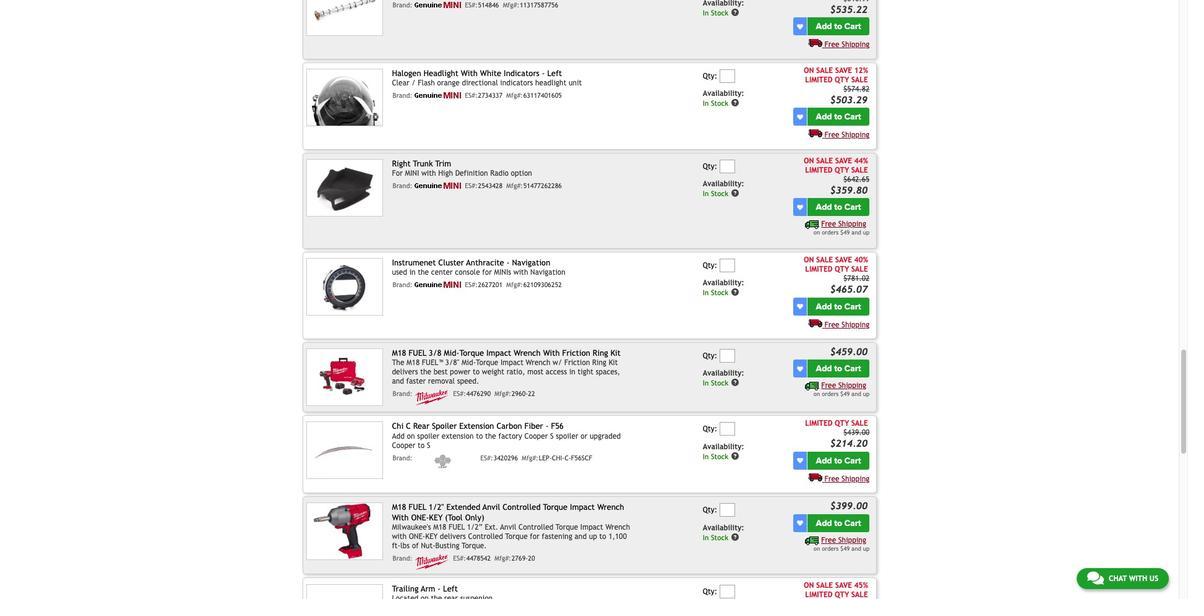 Task type: locate. For each thing, give the bounding box(es) containing it.
free shipping up 44%
[[825, 131, 870, 140]]

kit
[[611, 348, 621, 358], [609, 359, 618, 367]]

add to cart button down "$214.20"
[[808, 452, 870, 470]]

on left 40%
[[804, 256, 814, 264]]

sale down 44%
[[851, 166, 868, 174]]

2 free shipping from the top
[[825, 131, 870, 140]]

mfg#: down minis
[[507, 281, 523, 289]]

3 add to wish list image from the top
[[797, 458, 803, 464]]

add to cart down $503.29
[[816, 112, 861, 122]]

free shipping image up 'limited qty sale $439.00 $214.20'
[[805, 382, 819, 391]]

7 add to cart from the top
[[816, 518, 861, 528]]

0 vertical spatial delivers
[[392, 368, 418, 376]]

spoiler
[[432, 422, 457, 431]]

0 vertical spatial fuel
[[409, 348, 427, 358]]

used
[[392, 268, 407, 277]]

2627201
[[478, 281, 503, 289]]

and up 40%
[[852, 229, 861, 236]]

limited for $465.07
[[805, 265, 833, 274]]

1 vertical spatial free shipping on orders $49 and up
[[814, 382, 870, 398]]

limited inside on sale save 44% limited qty sale $642.65 $359.80
[[805, 166, 833, 174]]

in for m18 fuel 3/8 mid-torque impact wrench with friction ring kit
[[703, 379, 709, 387]]

4 question sign image from the top
[[731, 452, 739, 460]]

1 availability: from the top
[[703, 89, 744, 98]]

7 stock from the top
[[711, 533, 729, 542]]

add to wish list image
[[797, 114, 803, 120], [797, 204, 803, 210], [797, 303, 803, 309]]

one- up milwaukee's on the bottom
[[411, 513, 429, 522]]

0 vertical spatial left
[[547, 69, 562, 78]]

console
[[455, 268, 480, 277]]

most
[[527, 368, 544, 376]]

mfg#: for mini
[[507, 182, 523, 190]]

6 stock from the top
[[711, 452, 729, 461]]

free shipping image
[[808, 39, 822, 47], [805, 536, 819, 545]]

1 sale from the top
[[851, 75, 868, 84]]

free shipping on orders $49 and up for $459.00
[[814, 382, 870, 398]]

sale
[[816, 66, 833, 75], [816, 156, 833, 165], [816, 256, 833, 264], [816, 581, 833, 590]]

add to cart for 2nd add to cart button from the bottom
[[816, 455, 861, 466]]

7 brand: from the top
[[393, 555, 412, 562]]

3 sale from the top
[[816, 256, 833, 264]]

cart
[[845, 21, 861, 32], [845, 112, 861, 122], [845, 202, 861, 213], [845, 301, 861, 312], [845, 364, 861, 374], [845, 455, 861, 466], [845, 518, 861, 528]]

0 vertical spatial ring
[[593, 348, 608, 358]]

2 cart from the top
[[845, 112, 861, 122]]

add to cart down the $459.00
[[816, 364, 861, 374]]

1,100
[[609, 532, 627, 541]]

1 vertical spatial with
[[543, 348, 560, 358]]

genuine mini - corporate logo image
[[415, 2, 461, 8], [415, 92, 461, 99], [415, 183, 461, 189], [415, 282, 461, 288]]

2 sale from the top
[[816, 156, 833, 165]]

5 availability: from the top
[[703, 442, 744, 451]]

1 vertical spatial orders
[[822, 391, 839, 398]]

to
[[834, 21, 842, 32], [834, 112, 842, 122], [834, 202, 842, 213], [834, 301, 842, 312], [834, 364, 842, 374], [473, 368, 480, 376], [476, 432, 483, 440], [418, 441, 425, 450], [834, 455, 842, 466], [834, 518, 842, 528], [599, 532, 606, 541]]

fastening
[[542, 532, 572, 541]]

1 vertical spatial for
[[530, 532, 540, 541]]

2 vertical spatial question sign image
[[731, 533, 739, 541]]

cooper down c
[[392, 441, 416, 450]]

3 qty from the top
[[835, 265, 849, 274]]

0 vertical spatial s
[[550, 432, 554, 440]]

6 brand: from the top
[[393, 454, 412, 462]]

add to wish list image for $359.80
[[797, 204, 803, 210]]

orders for $459.00
[[822, 391, 839, 398]]

free shipping image for $359.80
[[805, 220, 819, 229]]

add down chi
[[392, 432, 405, 440]]

12%
[[854, 66, 868, 75]]

1 milwaukee - corporate logo image from the top
[[415, 390, 449, 406]]

add to cart for third add to cart button from the bottom of the page
[[816, 364, 861, 374]]

in for chi c rear spoiler extension carbon fiber - f56
[[703, 452, 709, 461]]

2 horizontal spatial with
[[543, 348, 560, 358]]

anvil
[[483, 503, 500, 512], [500, 523, 516, 532]]

torque
[[459, 348, 484, 358], [476, 359, 498, 367], [543, 503, 568, 512], [556, 523, 578, 532], [505, 532, 528, 541]]

0 horizontal spatial delivers
[[392, 368, 418, 376]]

2 brand: from the top
[[393, 92, 412, 99]]

free shipping on orders $49 and up for $399.00
[[814, 536, 870, 552]]

with inside m18 fuel 3/8 mid-torque impact wrench with friction ring kit the m18 fuel™ 3/8" mid-torque impact wrench w/ friction ring kit delivers the best power to weight ratio, most access in tight spaces, and faster removal speed.
[[543, 348, 560, 358]]

spoiler down f56
[[556, 432, 578, 440]]

3 genuine mini - corporate logo image from the top
[[415, 183, 461, 189]]

free shipping image
[[808, 129, 822, 138], [805, 220, 819, 229], [808, 318, 822, 327], [805, 382, 819, 391], [808, 473, 822, 481]]

mfg#: down indicators
[[507, 92, 523, 99]]

to down the $459.00
[[834, 364, 842, 374]]

2 vertical spatial free shipping on orders $49 and up
[[814, 536, 870, 552]]

0 vertical spatial key
[[429, 513, 443, 522]]

0 horizontal spatial in
[[410, 268, 416, 277]]

1 horizontal spatial delivers
[[440, 532, 466, 541]]

1 horizontal spatial with
[[461, 69, 478, 78]]

3 free shipping from the top
[[825, 320, 870, 329]]

milwaukee's
[[392, 523, 431, 532]]

2 vertical spatial with
[[392, 513, 409, 522]]

0 vertical spatial question sign image
[[731, 288, 739, 297]]

sale inside on sale save 12% limited qty sale $574.82 $503.29
[[851, 75, 868, 84]]

mfg#: for indicators
[[507, 92, 523, 99]]

in
[[703, 9, 709, 17], [703, 99, 709, 108], [703, 189, 709, 198], [703, 288, 709, 297], [703, 379, 709, 387], [703, 452, 709, 461], [703, 533, 709, 542]]

to down rear
[[418, 441, 425, 450]]

cart down $399.00
[[845, 518, 861, 528]]

availability: for $214.20
[[703, 442, 744, 451]]

add to cart for fourth add to cart button from the top of the page
[[816, 301, 861, 312]]

genuine mini - corporate logo image left 514846
[[415, 2, 461, 8]]

question sign image
[[731, 8, 739, 17], [731, 99, 739, 107], [731, 189, 739, 198], [731, 452, 739, 460]]

mfg#: left 2960-
[[495, 390, 511, 398]]

1 on from the top
[[804, 66, 814, 75]]

cart down $503.29
[[845, 112, 861, 122]]

0 vertical spatial the
[[418, 268, 429, 277]]

0 vertical spatial $49
[[841, 229, 850, 236]]

2 sale from the top
[[851, 166, 868, 174]]

1 vertical spatial in
[[569, 368, 576, 376]]

0 vertical spatial milwaukee - corporate logo image
[[415, 390, 449, 406]]

indicators
[[500, 79, 533, 87]]

add to cart button down $535.22
[[808, 18, 870, 36]]

brand: down lbs
[[393, 555, 412, 562]]

6 add to cart button from the top
[[808, 452, 870, 470]]

free shipping image up on sale save 12% limited qty sale $574.82 $503.29
[[808, 39, 822, 47]]

2 qty from the top
[[835, 166, 849, 174]]

availability:
[[703, 89, 744, 98], [703, 180, 744, 188], [703, 279, 744, 287], [703, 369, 744, 378], [703, 442, 744, 451], [703, 523, 744, 532]]

0 vertical spatial one-
[[411, 513, 429, 522]]

halogen headlight with white indicators - left clear / flash orange directional indicators headlight unit
[[392, 69, 582, 87]]

1 horizontal spatial mid-
[[462, 359, 476, 367]]

with
[[461, 69, 478, 78], [543, 348, 560, 358], [392, 513, 409, 522]]

qty up $642.65
[[835, 166, 849, 174]]

$49 for $459.00
[[841, 391, 850, 398]]

3 add to cart from the top
[[816, 202, 861, 213]]

add to wish list image for $465.07
[[797, 303, 803, 309]]

0 vertical spatial kit
[[611, 348, 621, 358]]

in left tight
[[569, 368, 576, 376]]

0 horizontal spatial left
[[443, 584, 458, 593]]

wrench
[[514, 348, 541, 358], [526, 359, 551, 367], [597, 503, 624, 512], [606, 523, 630, 532]]

es#2627201 - 62109306252 - instrumenet cluster anthracite - navigation  - used in the center console for minis with navigation - genuine mini - mini image
[[307, 258, 383, 316]]

brand:
[[393, 1, 412, 9], [393, 92, 412, 99], [393, 182, 412, 190], [393, 281, 412, 289], [393, 390, 412, 398], [393, 454, 412, 462], [393, 555, 412, 562]]

1 vertical spatial left
[[443, 584, 458, 593]]

on
[[804, 66, 814, 75], [804, 156, 814, 165], [804, 256, 814, 264], [804, 581, 814, 590]]

to down $465.07
[[834, 301, 842, 312]]

limited inside on sale save 12% limited qty sale $574.82 $503.29
[[805, 75, 833, 84]]

with up milwaukee's on the bottom
[[392, 513, 409, 522]]

lbs
[[400, 542, 410, 550]]

up up 45%
[[863, 545, 870, 552]]

qty: for chi c rear spoiler extension carbon fiber - f56
[[703, 425, 717, 434]]

3 add to cart button from the top
[[808, 198, 870, 216]]

3/8"
[[445, 359, 459, 367]]

es#2543428 - 51477262286 - right trunk trim  - for mini with high definition radio option - genuine mini - mini image
[[307, 159, 383, 216]]

add to cart button down the $459.00
[[808, 360, 870, 378]]

2 question sign image from the top
[[731, 99, 739, 107]]

5 cart from the top
[[845, 364, 861, 374]]

2 question sign image from the top
[[731, 378, 739, 387]]

-
[[542, 69, 545, 78], [507, 258, 510, 267], [546, 422, 549, 431], [438, 584, 441, 593]]

sale down 12%
[[851, 75, 868, 84]]

es#: for rear
[[480, 454, 493, 462]]

1 add to wish list image from the top
[[797, 114, 803, 120]]

save inside "on sale save 40% limited qty sale $781.02 $465.07"
[[835, 256, 852, 264]]

3 orders from the top
[[822, 545, 839, 552]]

milwaukee - corporate logo image for $399.00
[[415, 555, 449, 570]]

friction
[[562, 348, 590, 358], [564, 359, 590, 367]]

2960-
[[512, 390, 528, 398]]

es#: for anthracite
[[465, 281, 478, 289]]

add to cart button
[[808, 18, 870, 36], [808, 108, 870, 126], [808, 198, 870, 216], [808, 297, 870, 315], [808, 360, 870, 378], [808, 452, 870, 470], [808, 514, 870, 532]]

the down fuel™ on the bottom of page
[[420, 368, 431, 376]]

sale
[[851, 75, 868, 84], [851, 166, 868, 174], [851, 265, 868, 274], [851, 419, 868, 428]]

2 stock from the top
[[711, 99, 729, 108]]

1 vertical spatial free shipping image
[[805, 536, 819, 545]]

only)
[[465, 513, 484, 522]]

chat
[[1109, 574, 1127, 583]]

limited inside "on sale save 40% limited qty sale $781.02 $465.07"
[[805, 265, 833, 274]]

0 horizontal spatial cooper
[[392, 441, 416, 450]]

fuel inside m18 fuel 3/8 mid-torque impact wrench with friction ring kit the m18 fuel™ 3/8" mid-torque impact wrench w/ friction ring kit delivers the best power to weight ratio, most access in tight spaces, and faster removal speed.
[[409, 348, 427, 358]]

limited
[[805, 75, 833, 84], [805, 166, 833, 174], [805, 265, 833, 274], [805, 419, 833, 428]]

with inside right trunk trim for mini with high definition radio option
[[421, 169, 436, 178]]

add to cart for second add to cart button from the top
[[816, 112, 861, 122]]

None text field
[[720, 69, 735, 83], [720, 160, 735, 173], [720, 349, 735, 363], [720, 69, 735, 83], [720, 160, 735, 173], [720, 349, 735, 363]]

free shipping image up on sale save 45%
[[805, 536, 819, 545]]

mid- up 3/8"
[[444, 348, 459, 358]]

to inside m18 fuel 3/8 mid-torque impact wrench with friction ring kit the m18 fuel™ 3/8" mid-torque impact wrench w/ friction ring kit delivers the best power to weight ratio, most access in tight spaces, and faster removal speed.
[[473, 368, 480, 376]]

40%
[[854, 256, 868, 264]]

stock for instrumenet cluster anthracite - navigation
[[711, 288, 729, 297]]

2 add to wish list image from the top
[[797, 204, 803, 210]]

in for halogen headlight with white indicators - left
[[703, 99, 709, 108]]

add to cart button down $465.07
[[808, 297, 870, 315]]

sale left 44%
[[816, 156, 833, 165]]

2 vertical spatial fuel
[[449, 523, 465, 532]]

0 horizontal spatial spoiler
[[417, 432, 440, 440]]

chi-
[[552, 454, 565, 462]]

1 horizontal spatial for
[[530, 532, 540, 541]]

stock for m18 fuel 3/8 mid-torque impact wrench with friction ring kit
[[711, 379, 729, 387]]

$535.22
[[830, 4, 868, 15]]

1 $49 from the top
[[841, 229, 850, 236]]

$465.07
[[830, 283, 868, 295]]

3 $49 from the top
[[841, 545, 850, 552]]

1 vertical spatial controlled
[[519, 523, 554, 532]]

one- up of
[[409, 532, 425, 541]]

qty up '$574.82'
[[835, 75, 849, 84]]

save
[[835, 66, 852, 75], [835, 156, 852, 165], [835, 256, 852, 264], [835, 581, 852, 590]]

delivers inside m18 fuel 3/8 mid-torque impact wrench with friction ring kit the m18 fuel™ 3/8" mid-torque impact wrench w/ friction ring kit delivers the best power to weight ratio, most access in tight spaces, and faster removal speed.
[[392, 368, 418, 376]]

mid- up power
[[462, 359, 476, 367]]

cooper
[[525, 432, 548, 440], [392, 441, 416, 450]]

c-
[[565, 454, 571, 462]]

limited up $465.07
[[805, 265, 833, 274]]

1 vertical spatial mid-
[[462, 359, 476, 367]]

1 horizontal spatial cooper
[[525, 432, 548, 440]]

save inside on sale save 44% limited qty sale $642.65 $359.80
[[835, 156, 852, 165]]

s down rear
[[427, 441, 431, 450]]

rear
[[413, 422, 430, 431]]

es#: 2627201 mfg#: 62109306252
[[465, 281, 562, 289]]

2 vertical spatial orders
[[822, 545, 839, 552]]

access
[[546, 368, 567, 376]]

sale up $439.00
[[851, 419, 868, 428]]

the inside m18 fuel 3/8 mid-torque impact wrench with friction ring kit the m18 fuel™ 3/8" mid-torque impact wrench w/ friction ring kit delivers the best power to weight ratio, most access in tight spaces, and faster removal speed.
[[420, 368, 431, 376]]

$49 up on sale save 45%
[[841, 545, 850, 552]]

2 vertical spatial the
[[485, 432, 496, 440]]

3 limited from the top
[[805, 265, 833, 274]]

qty inside 'limited qty sale $439.00 $214.20'
[[835, 419, 849, 428]]

orders up on sale save 45%
[[822, 545, 839, 552]]

add to cart button down $399.00
[[808, 514, 870, 532]]

3 question sign image from the top
[[731, 189, 739, 198]]

0 horizontal spatial for
[[482, 268, 492, 277]]

3420296
[[494, 454, 518, 462]]

sale inside on sale save 44% limited qty sale $642.65 $359.80
[[851, 166, 868, 174]]

1 add to cart from the top
[[816, 21, 861, 32]]

1 qty: from the top
[[703, 72, 717, 80]]

definition
[[455, 169, 488, 178]]

free shipping up 12%
[[825, 41, 870, 49]]

1 vertical spatial add to wish list image
[[797, 204, 803, 210]]

1/2"
[[467, 523, 483, 532]]

sale inside "on sale save 40% limited qty sale $781.02 $465.07"
[[816, 256, 833, 264]]

2 availability: from the top
[[703, 180, 744, 188]]

brand: for chi c rear spoiler extension carbon fiber - f56
[[393, 454, 412, 462]]

cart down the $459.00
[[845, 364, 861, 374]]

on inside chi c rear spoiler extension carbon fiber - f56 add on spoiler extension to the factory cooper s spoiler or upgraded cooper to s
[[407, 432, 415, 440]]

1 vertical spatial delivers
[[440, 532, 466, 541]]

trunk
[[413, 159, 433, 168]]

ring
[[593, 348, 608, 358], [592, 359, 607, 367]]

4 add to cart from the top
[[816, 301, 861, 312]]

es#: for 3/8
[[453, 390, 466, 398]]

45%
[[854, 581, 868, 590]]

mfg#: left lep-
[[522, 454, 539, 462]]

on inside "on sale save 40% limited qty sale $781.02 $465.07"
[[804, 256, 814, 264]]

availability: in stock
[[703, 89, 744, 108], [703, 180, 744, 198], [703, 279, 744, 297], [703, 369, 744, 387], [703, 442, 744, 461], [703, 523, 744, 542]]

add to cart button down $359.80
[[808, 198, 870, 216]]

7 qty: from the top
[[703, 587, 717, 596]]

5 stock from the top
[[711, 379, 729, 387]]

cart down $465.07
[[845, 301, 861, 312]]

brand: for m18 fuel 1/2" extended anvil controlled torque impact wrench with one-key (tool only)
[[393, 555, 412, 562]]

2 in from the top
[[703, 99, 709, 108]]

1 limited from the top
[[805, 75, 833, 84]]

5 brand: from the top
[[393, 390, 412, 398]]

for up 20
[[530, 532, 540, 541]]

6 qty: from the top
[[703, 506, 717, 515]]

es#: 2734337 mfg#: 63117401605
[[465, 92, 562, 99]]

with inside m18 fuel 1/2" extended anvil controlled torque impact wrench with one-key (tool only) milwaukee's m18 fuel 1/2" ext. anvil controlled torque impact wrench with one-key delivers controlled torque for fastening and up to 1,100 ft-lbs of nut-busting torque.
[[392, 532, 407, 541]]

availability: for $465.07
[[703, 279, 744, 287]]

0 vertical spatial orders
[[822, 229, 839, 236]]

2 vertical spatial add to wish list image
[[797, 303, 803, 309]]

for
[[482, 268, 492, 277], [530, 532, 540, 541]]

free shipping up the $459.00
[[825, 320, 870, 329]]

brand: down the faster
[[393, 390, 412, 398]]

qty inside on sale save 44% limited qty sale $642.65 $359.80
[[835, 166, 849, 174]]

to up speed.
[[473, 368, 480, 376]]

f56scf
[[571, 454, 592, 462]]

3 on from the top
[[804, 256, 814, 264]]

2 add to cart from the top
[[816, 112, 861, 122]]

and right fastening
[[575, 532, 587, 541]]

3 cart from the top
[[845, 202, 861, 213]]

with up w/
[[543, 348, 560, 358]]

1 free shipping on orders $49 and up from the top
[[814, 220, 870, 236]]

3 stock from the top
[[711, 189, 729, 198]]

free shipping up $399.00
[[825, 475, 870, 483]]

delivers down the
[[392, 368, 418, 376]]

5 add to cart from the top
[[816, 364, 861, 374]]

1 genuine mini - corporate logo image from the top
[[415, 2, 461, 8]]

on left 45%
[[804, 581, 814, 590]]

removal
[[428, 377, 455, 386]]

es#: down console
[[465, 281, 478, 289]]

on inside on sale save 12% limited qty sale $574.82 $503.29
[[804, 66, 814, 75]]

or
[[581, 432, 588, 440]]

0 vertical spatial for
[[482, 268, 492, 277]]

on inside on sale save 44% limited qty sale $642.65 $359.80
[[804, 156, 814, 165]]

mfg#: down 'option'
[[507, 182, 523, 190]]

shipping down $359.80
[[839, 220, 866, 229]]

2 vertical spatial $49
[[841, 545, 850, 552]]

1 in from the top
[[703, 9, 709, 17]]

add to wish list image
[[797, 24, 803, 30], [797, 366, 803, 372], [797, 458, 803, 464], [797, 520, 803, 526]]

sale for $503.29
[[816, 66, 833, 75]]

carbon
[[497, 422, 522, 431]]

free up the $459.00
[[825, 320, 840, 329]]

514846
[[478, 1, 499, 9]]

genuine mini - corporate logo image down high on the left of the page
[[415, 183, 461, 189]]

0 vertical spatial free shipping on orders $49 and up
[[814, 220, 870, 236]]

qty inside "on sale save 40% limited qty sale $781.02 $465.07"
[[835, 265, 849, 274]]

sale inside "on sale save 40% limited qty sale $781.02 $465.07"
[[851, 265, 868, 274]]

1 vertical spatial the
[[420, 368, 431, 376]]

4 stock from the top
[[711, 288, 729, 297]]

4 in from the top
[[703, 288, 709, 297]]

$439.00
[[844, 428, 870, 437]]

right trunk trim link
[[392, 159, 451, 168]]

lep-
[[539, 454, 552, 462]]

trim
[[435, 159, 451, 168]]

1 horizontal spatial in
[[569, 368, 576, 376]]

1 vertical spatial question sign image
[[731, 378, 739, 387]]

controlled
[[503, 503, 541, 512], [519, 523, 554, 532], [468, 532, 503, 541]]

3 qty: from the top
[[703, 261, 717, 270]]

save inside on sale save 12% limited qty sale $574.82 $503.29
[[835, 66, 852, 75]]

stock for right trunk trim
[[711, 189, 729, 198]]

on sale save 45%
[[804, 581, 868, 590]]

2 genuine mini - corporate logo image from the top
[[415, 92, 461, 99]]

add to cart button down $503.29
[[808, 108, 870, 126]]

es#: down the 'directional' at the top left of the page
[[465, 92, 478, 99]]

left right arm on the left bottom
[[443, 584, 458, 593]]

free shipping image down on sale save 44% limited qty sale $642.65 $359.80
[[805, 220, 819, 229]]

1 vertical spatial fuel
[[409, 503, 427, 512]]

1 vertical spatial $49
[[841, 391, 850, 398]]

4 brand: from the top
[[393, 281, 412, 289]]

shipping down $399.00
[[839, 536, 866, 545]]

cart down "$214.20"
[[845, 455, 861, 466]]

sale inside on sale save 44% limited qty sale $642.65 $359.80
[[816, 156, 833, 165]]

add to cart
[[816, 21, 861, 32], [816, 112, 861, 122], [816, 202, 861, 213], [816, 301, 861, 312], [816, 364, 861, 374], [816, 455, 861, 466], [816, 518, 861, 528]]

cooper down fiber in the bottom left of the page
[[525, 432, 548, 440]]

4 add to wish list image from the top
[[797, 520, 803, 526]]

1 sale from the top
[[816, 66, 833, 75]]

es#: for trim
[[465, 182, 478, 190]]

availability: for $503.29
[[703, 89, 744, 98]]

add to cart down "$214.20"
[[816, 455, 861, 466]]

question sign image for $503.29
[[731, 99, 739, 107]]

headlight
[[424, 69, 459, 78]]

sale for $359.80
[[816, 156, 833, 165]]

sale left 12%
[[816, 66, 833, 75]]

and inside m18 fuel 3/8 mid-torque impact wrench with friction ring kit the m18 fuel™ 3/8" mid-torque impact wrench w/ friction ring kit delivers the best power to weight ratio, most access in tight spaces, and faster removal speed.
[[392, 377, 404, 386]]

3 in from the top
[[703, 189, 709, 198]]

qty inside on sale save 12% limited qty sale $574.82 $503.29
[[835, 75, 849, 84]]

on left 12%
[[804, 66, 814, 75]]

to down $535.22
[[834, 21, 842, 32]]

limited up $503.29
[[805, 75, 833, 84]]

0 horizontal spatial mid-
[[444, 348, 459, 358]]

navigation
[[512, 258, 550, 267], [530, 268, 566, 277]]

7 in from the top
[[703, 533, 709, 542]]

sale for $465.07
[[816, 256, 833, 264]]

es#514846 - 11317587756 - camshaft - inlet side - single cam with stock setting - genuine mini - mini image
[[307, 0, 383, 36]]

es#: 514846 mfg#: 11317587756
[[465, 1, 558, 9]]

the down instrumenet
[[418, 268, 429, 277]]

add to wish list image for third add to cart button from the bottom of the page
[[797, 366, 803, 372]]

key up nut-
[[425, 532, 438, 541]]

4 qty from the top
[[835, 419, 849, 428]]

1 horizontal spatial spoiler
[[556, 432, 578, 440]]

for
[[392, 169, 403, 178]]

brand: for instrumenet cluster anthracite - navigation
[[393, 281, 412, 289]]

orders up "on sale save 40% limited qty sale $781.02 $465.07"
[[822, 229, 839, 236]]

4 limited from the top
[[805, 419, 833, 428]]

qty: for halogen headlight with white indicators - left
[[703, 72, 717, 80]]

0 vertical spatial friction
[[562, 348, 590, 358]]

ft-
[[392, 542, 400, 550]]

0 vertical spatial in
[[410, 268, 416, 277]]

1 spoiler from the left
[[417, 432, 440, 440]]

1 question sign image from the top
[[731, 288, 739, 297]]

es#3420296 - lep-chi-c-f56scf - chi c rear spoiler extension carbon fiber - f56 - add on spoiler extension to the factory cooper s spoiler or upgraded cooper to s - leap - mini image
[[307, 422, 383, 479]]

22
[[528, 390, 535, 398]]

milwaukee - corporate logo image down nut-
[[415, 555, 449, 570]]

genuine mini - corporate logo image for $465.07
[[415, 282, 461, 288]]

None text field
[[720, 259, 735, 272], [720, 422, 735, 436], [720, 503, 735, 517], [720, 585, 735, 598], [720, 259, 735, 272], [720, 422, 735, 436], [720, 503, 735, 517], [720, 585, 735, 598]]

1 horizontal spatial left
[[547, 69, 562, 78]]

1 horizontal spatial s
[[550, 432, 554, 440]]

with inside instrumenet cluster anthracite - navigation used in the center console for minis with navigation
[[514, 268, 528, 277]]

1 vertical spatial milwaukee - corporate logo image
[[415, 555, 449, 570]]

0 vertical spatial with
[[461, 69, 478, 78]]

0 vertical spatial cooper
[[525, 432, 548, 440]]

es#57692 - 33326769025 - trailing arm - left - located on the rear suspenion - genuine mini - mini image
[[307, 584, 383, 599]]

orders up 'limited qty sale $439.00 $214.20'
[[822, 391, 839, 398]]

brand: for right trunk trim
[[393, 182, 412, 190]]

free shipping for $503.29
[[825, 131, 870, 140]]

faster
[[406, 377, 426, 386]]

(tool
[[445, 513, 463, 522]]

3 sale from the top
[[851, 265, 868, 274]]

up inside m18 fuel 1/2" extended anvil controlled torque impact wrench with one-key (tool only) milwaukee's m18 fuel 1/2" ext. anvil controlled torque impact wrench with one-key delivers controlled torque for fastening and up to 1,100 ft-lbs of nut-busting torque.
[[589, 532, 597, 541]]

key down 1/2"
[[429, 513, 443, 522]]

es#: for with
[[465, 92, 478, 99]]

question sign image for $214.20
[[731, 452, 739, 460]]

comments image
[[1087, 571, 1104, 586]]

2769-
[[512, 555, 528, 562]]

0 vertical spatial navigation
[[512, 258, 550, 267]]

6 add to cart from the top
[[816, 455, 861, 466]]

3 question sign image from the top
[[731, 533, 739, 541]]

2 limited from the top
[[805, 166, 833, 174]]

1 vertical spatial ring
[[592, 359, 607, 367]]

to down "$214.20"
[[834, 455, 842, 466]]

0 horizontal spatial s
[[427, 441, 431, 450]]

milwaukee - corporate logo image
[[415, 390, 449, 406], [415, 555, 449, 570]]

1 vertical spatial cooper
[[392, 441, 416, 450]]

qty: for instrumenet cluster anthracite - navigation
[[703, 261, 717, 270]]

brand: for halogen headlight with white indicators - left
[[393, 92, 412, 99]]

sale inside on sale save 12% limited qty sale $574.82 $503.29
[[816, 66, 833, 75]]

qty for $503.29
[[835, 75, 849, 84]]

radio
[[490, 169, 509, 178]]

sale for $465.07
[[851, 265, 868, 274]]

3 free shipping on orders $49 and up from the top
[[814, 536, 870, 552]]

3 add to wish list image from the top
[[797, 303, 803, 309]]

save left 40%
[[835, 256, 852, 264]]

impact
[[486, 348, 511, 358], [501, 359, 524, 367], [570, 503, 595, 512], [580, 523, 603, 532]]

1 vertical spatial one-
[[409, 532, 425, 541]]

5 in from the top
[[703, 379, 709, 387]]

2 add to wish list image from the top
[[797, 366, 803, 372]]

- up headlight on the left top
[[542, 69, 545, 78]]

0 horizontal spatial with
[[392, 513, 409, 522]]

qty: for right trunk trim
[[703, 162, 717, 171]]

question sign image for $459.00
[[731, 378, 739, 387]]

up up 40%
[[863, 229, 870, 236]]

2 orders from the top
[[822, 391, 839, 398]]

save for $359.80
[[835, 156, 852, 165]]

2 milwaukee - corporate logo image from the top
[[415, 555, 449, 570]]

es#: 4476290 mfg#: 2960-22
[[453, 390, 535, 398]]

3 brand: from the top
[[393, 182, 412, 190]]

0 vertical spatial add to wish list image
[[797, 114, 803, 120]]

add
[[816, 21, 832, 32], [816, 112, 832, 122], [816, 202, 832, 213], [816, 301, 832, 312], [816, 364, 832, 374], [392, 432, 405, 440], [816, 455, 832, 466], [816, 518, 832, 528]]

4 genuine mini - corporate logo image from the top
[[415, 282, 461, 288]]

3 availability: from the top
[[703, 279, 744, 287]]

and
[[852, 229, 861, 236], [392, 377, 404, 386], [852, 391, 861, 398], [575, 532, 587, 541], [852, 545, 861, 552]]

3 availability: in stock from the top
[[703, 279, 744, 297]]

question sign image
[[731, 288, 739, 297], [731, 378, 739, 387], [731, 533, 739, 541]]

6 in from the top
[[703, 452, 709, 461]]

sale down 40%
[[851, 265, 868, 274]]

1 add to wish list image from the top
[[797, 24, 803, 30]]

right trunk trim for mini with high definition radio option
[[392, 159, 532, 178]]

the down chi c rear spoiler extension carbon fiber - f56 link
[[485, 432, 496, 440]]

the inside instrumenet cluster anthracite - navigation used in the center console for minis with navigation
[[418, 268, 429, 277]]

fuel for $399.00
[[409, 503, 427, 512]]



Task type: describe. For each thing, give the bounding box(es) containing it.
add down $399.00
[[816, 518, 832, 528]]

fiber
[[525, 422, 543, 431]]

to down chi c rear spoiler extension carbon fiber - f56 link
[[476, 432, 483, 440]]

mfg#: for anvil
[[495, 555, 511, 562]]

$459.00
[[830, 346, 868, 357]]

with left us
[[1129, 574, 1148, 583]]

f56
[[551, 422, 564, 431]]

2 spoiler from the left
[[556, 432, 578, 440]]

in for right trunk trim
[[703, 189, 709, 198]]

limited for $503.29
[[805, 75, 833, 84]]

free down $535.22
[[825, 41, 840, 49]]

qty: for m18 fuel 1/2" extended anvil controlled torque impact wrench with one-key (tool only)
[[703, 506, 717, 515]]

and for free shipping image for $359.80
[[852, 229, 861, 236]]

free up $399.00
[[825, 475, 840, 483]]

es#: 3420296 mfg#: lep-chi-c-f56scf
[[480, 454, 592, 462]]

1 orders from the top
[[822, 229, 839, 236]]

extended
[[447, 503, 480, 512]]

to down $399.00
[[834, 518, 842, 528]]

to down $359.80
[[834, 202, 842, 213]]

stock for m18 fuel 1/2" extended anvil controlled torque impact wrench with one-key (tool only)
[[711, 533, 729, 542]]

unit
[[569, 79, 582, 87]]

add to wish list image for 2nd add to cart button from the bottom
[[797, 458, 803, 464]]

3/8
[[429, 348, 442, 358]]

genuine mini - corporate logo image for $359.80
[[415, 183, 461, 189]]

power
[[450, 368, 471, 376]]

question sign image for $359.80
[[731, 189, 739, 198]]

chat with us link
[[1077, 568, 1169, 589]]

milwaukee - corporate logo image for $459.00
[[415, 390, 449, 406]]

qty: for trailing arm - left
[[703, 587, 717, 596]]

free shipping image for $503.29
[[808, 129, 822, 138]]

sale for $359.80
[[851, 166, 868, 174]]

shipping up 44%
[[842, 131, 870, 140]]

right
[[392, 159, 411, 168]]

0 vertical spatial anvil
[[483, 503, 500, 512]]

4 availability: in stock from the top
[[703, 369, 744, 387]]

- inside chi c rear spoiler extension carbon fiber - f56 add on spoiler extension to the factory cooper s spoiler or upgraded cooper to s
[[546, 422, 549, 431]]

on for $503.29
[[804, 66, 814, 75]]

option
[[511, 169, 532, 178]]

4478542
[[466, 555, 491, 562]]

4 cart from the top
[[845, 301, 861, 312]]

11317587756
[[520, 1, 558, 9]]

free shipping image down 'limited qty sale $439.00 $214.20'
[[808, 473, 822, 481]]

shipping up 12%
[[842, 41, 870, 49]]

for inside m18 fuel 1/2" extended anvil controlled torque impact wrench with one-key (tool only) milwaukee's m18 fuel 1/2" ext. anvil controlled torque impact wrench with one-key delivers controlled torque for fastening and up to 1,100 ft-lbs of nut-busting torque.
[[530, 532, 540, 541]]

1 brand: from the top
[[393, 1, 412, 9]]

cluster
[[438, 258, 464, 267]]

in stock
[[703, 9, 729, 17]]

leap - corporate logo image
[[415, 454, 477, 470]]

$642.65
[[844, 175, 870, 184]]

on for $465.07
[[804, 256, 814, 264]]

$574.82
[[844, 85, 870, 93]]

$49 for $399.00
[[841, 545, 850, 552]]

left inside halogen headlight with white indicators - left clear / flash orange directional indicators headlight unit
[[547, 69, 562, 78]]

availability: in stock for $503.29
[[703, 89, 744, 108]]

weight
[[482, 368, 504, 376]]

ext.
[[485, 523, 498, 532]]

w/
[[553, 359, 562, 367]]

up for the bottom free shipping icon
[[863, 545, 870, 552]]

genuine mini - corporate logo image for $503.29
[[415, 92, 461, 99]]

extension
[[442, 432, 474, 440]]

free down $359.80
[[821, 220, 836, 229]]

es#: for 1/2"
[[453, 555, 466, 562]]

availability: in stock for $359.80
[[703, 180, 744, 198]]

free shipping for $465.07
[[825, 320, 870, 329]]

4 sale from the top
[[816, 581, 833, 590]]

44%
[[854, 156, 868, 165]]

shipping down the $459.00
[[839, 382, 866, 390]]

chi
[[392, 422, 404, 431]]

brand: for m18 fuel 3/8 mid-torque impact wrench with friction ring kit
[[393, 390, 412, 398]]

0 vertical spatial mid-
[[444, 348, 459, 358]]

mini
[[405, 169, 419, 178]]

mfg#: right 514846
[[503, 1, 520, 9]]

7 cart from the top
[[845, 518, 861, 528]]

es#: left 514846
[[465, 1, 478, 9]]

2734337
[[478, 92, 503, 99]]

- right arm on the left bottom
[[438, 584, 441, 593]]

save for $503.29
[[835, 66, 852, 75]]

4 add to cart button from the top
[[808, 297, 870, 315]]

of
[[412, 542, 419, 550]]

1 ring from the top
[[593, 348, 608, 358]]

$214.20
[[830, 438, 868, 449]]

1 vertical spatial anvil
[[500, 523, 516, 532]]

es#4476290 - 2960-22 - m18 fuel 3/8 mid-torque impact wrench with friction ring kit - the m18 fuel&trade; 3/8" mid-torque impact wrench w/ friction ring kit delivers the best power to weight ratio, most access in tight spaces, and faster removal speed. - milwaukee - audi bmw volkswagen mercedes benz mini porsche image
[[307, 348, 383, 406]]

m18 fuel 3/8 mid-torque impact wrench with friction ring kit link
[[392, 348, 621, 358]]

es#2734337 - 63117401605 - halogen headlight with white indicators - left - clear / flash orange directional indicators headlight unit - genuine mini - mini image
[[307, 69, 383, 126]]

1 vertical spatial friction
[[564, 359, 590, 367]]

qty for $465.07
[[835, 265, 849, 274]]

sale inside 'limited qty sale $439.00 $214.20'
[[851, 419, 868, 428]]

mfg#: for navigation
[[507, 281, 523, 289]]

with inside halogen headlight with white indicators - left clear / flash orange directional indicators headlight unit
[[461, 69, 478, 78]]

qty for $359.80
[[835, 166, 849, 174]]

high
[[438, 169, 453, 178]]

7 add to cart button from the top
[[808, 514, 870, 532]]

1 add to cart button from the top
[[808, 18, 870, 36]]

m18 fuel 1/2" extended anvil controlled torque impact wrench with one-key (tool only) milwaukee's m18 fuel 1/2" ext. anvil controlled torque impact wrench with one-key delivers controlled torque for fastening and up to 1,100 ft-lbs of nut-busting torque.
[[392, 503, 630, 550]]

1 vertical spatial navigation
[[530, 268, 566, 277]]

in for m18 fuel 1/2" extended anvil controlled torque impact wrench with one-key (tool only)
[[703, 533, 709, 542]]

shipping up the $459.00
[[842, 320, 870, 329]]

$359.80
[[830, 184, 868, 195]]

2543428
[[478, 182, 503, 190]]

chi c rear spoiler extension carbon fiber - f56 link
[[392, 422, 564, 431]]

on sale save 40% limited qty sale $781.02 $465.07
[[804, 256, 870, 295]]

add down $535.22
[[816, 21, 832, 32]]

clear
[[392, 79, 410, 87]]

anthracite
[[466, 258, 504, 267]]

with inside m18 fuel 1/2" extended anvil controlled torque impact wrench with one-key (tool only) milwaukee's m18 fuel 1/2" ext. anvil controlled torque impact wrench with one-key delivers controlled torque for fastening and up to 1,100 ft-lbs of nut-busting torque.
[[392, 513, 409, 522]]

flash
[[418, 79, 435, 87]]

1 free shipping from the top
[[825, 41, 870, 49]]

on for $359.80
[[804, 156, 814, 165]]

mfg#: for extension
[[522, 454, 539, 462]]

6 cart from the top
[[845, 455, 861, 466]]

on for the bottom free shipping icon
[[814, 545, 820, 552]]

add down $359.80
[[816, 202, 832, 213]]

on sale save 44% limited qty sale $642.65 $359.80
[[804, 156, 870, 195]]

- inside halogen headlight with white indicators - left clear / flash orange directional indicators headlight unit
[[542, 69, 545, 78]]

free down the $459.00
[[821, 382, 836, 390]]

m18 up the
[[392, 348, 406, 358]]

center
[[431, 268, 453, 277]]

nut-
[[421, 542, 435, 550]]

add down $503.29
[[816, 112, 832, 122]]

factory
[[499, 432, 522, 440]]

51477262286
[[523, 182, 562, 190]]

for inside instrumenet cluster anthracite - navigation used in the center console for minis with navigation
[[482, 268, 492, 277]]

4 availability: from the top
[[703, 369, 744, 378]]

1 stock from the top
[[711, 9, 729, 17]]

stock for halogen headlight with white indicators - left
[[711, 99, 729, 108]]

1 cart from the top
[[845, 21, 861, 32]]

free down $503.29
[[825, 131, 840, 140]]

up for free shipping image for $359.80
[[863, 229, 870, 236]]

instrumenet
[[392, 258, 436, 267]]

minis
[[494, 268, 511, 277]]

best
[[434, 368, 448, 376]]

torque.
[[462, 542, 487, 550]]

1 vertical spatial kit
[[609, 359, 618, 367]]

add inside chi c rear spoiler extension carbon fiber - f56 add on spoiler extension to the factory cooper s spoiler or upgraded cooper to s
[[392, 432, 405, 440]]

and for the bottom free shipping icon
[[852, 545, 861, 552]]

m18 down (tool
[[433, 523, 446, 532]]

in inside m18 fuel 3/8 mid-torque impact wrench with friction ring kit the m18 fuel™ 3/8" mid-torque impact wrench w/ friction ring kit delivers the best power to weight ratio, most access in tight spaces, and faster removal speed.
[[569, 368, 576, 376]]

trailing arm - left
[[392, 584, 458, 593]]

availability: in stock for $465.07
[[703, 279, 744, 297]]

white
[[480, 69, 501, 78]]

in for instrumenet cluster anthracite - navigation
[[703, 288, 709, 297]]

$781.02
[[844, 274, 870, 283]]

busting
[[435, 542, 460, 550]]

5 add to cart button from the top
[[808, 360, 870, 378]]

/
[[412, 79, 416, 87]]

add down the $459.00
[[816, 364, 832, 374]]

the inside chi c rear spoiler extension carbon fiber - f56 add on spoiler extension to the factory cooper s spoiler or upgraded cooper to s
[[485, 432, 496, 440]]

extension
[[459, 422, 494, 431]]

to inside m18 fuel 1/2" extended anvil controlled torque impact wrench with one-key (tool only) milwaukee's m18 fuel 1/2" ext. anvil controlled torque impact wrench with one-key delivers controlled torque for fastening and up to 1,100 ft-lbs of nut-busting torque.
[[599, 532, 606, 541]]

delivers inside m18 fuel 1/2" extended anvil controlled torque impact wrench with one-key (tool only) milwaukee's m18 fuel 1/2" ext. anvil controlled torque impact wrench with one-key delivers controlled torque for fastening and up to 1,100 ft-lbs of nut-busting torque.
[[440, 532, 466, 541]]

1 vertical spatial key
[[425, 532, 438, 541]]

es#4478542 - 2769-20 - m18 fuel 1/2" extended anvil controlled torque impact wrench with one-key (tool only) - milwaukee's m18 fuel 1/2 ext. anvil controlled torque impact wrench with one-key delivers controlled torque for fastening and up to 1,100 ft-lbs of nut-busting torque. - milwaukee - audi bmw volkswagen mercedes benz mini porsche image
[[307, 503, 383, 560]]

add to wish list image for $503.29
[[797, 114, 803, 120]]

directional
[[462, 79, 498, 87]]

add to cart for first add to cart button from the top
[[816, 21, 861, 32]]

to down $503.29
[[834, 112, 842, 122]]

62109306252
[[523, 281, 562, 289]]

qty: for m18 fuel 3/8 mid-torque impact wrench with friction ring kit
[[703, 352, 717, 360]]

on for free shipping image for $359.80
[[814, 229, 820, 236]]

4 on from the top
[[804, 581, 814, 590]]

arm
[[421, 584, 435, 593]]

up for free shipping image above 'limited qty sale $439.00 $214.20'
[[863, 391, 870, 398]]

orders for $399.00
[[822, 545, 839, 552]]

save for $465.07
[[835, 256, 852, 264]]

mfg#: for torque
[[495, 390, 511, 398]]

shipping up $399.00
[[842, 475, 870, 483]]

- inside instrumenet cluster anthracite - navigation used in the center console for minis with navigation
[[507, 258, 510, 267]]

63117401605
[[523, 92, 562, 99]]

add down 'limited qty sale $439.00 $214.20'
[[816, 455, 832, 466]]

add down $465.07
[[816, 301, 832, 312]]

add to wish list image for first add to cart button from the top
[[797, 24, 803, 30]]

halogen headlight with white indicators - left link
[[392, 69, 562, 78]]

1 vertical spatial s
[[427, 441, 431, 450]]

stock for chi c rear spoiler extension carbon fiber - f56
[[711, 452, 729, 461]]

chi c rear spoiler extension carbon fiber - f56 add on spoiler extension to the factory cooper s spoiler or upgraded cooper to s
[[392, 422, 621, 450]]

on sale save 12% limited qty sale $574.82 $503.29
[[804, 66, 870, 105]]

fuel for $459.00
[[409, 348, 427, 358]]

1/2"
[[429, 503, 444, 512]]

question sign image for $399.00
[[731, 533, 739, 541]]

and inside m18 fuel 1/2" extended anvil controlled torque impact wrench with one-key (tool only) milwaukee's m18 fuel 1/2" ext. anvil controlled torque impact wrench with one-key delivers controlled torque for fastening and up to 1,100 ft-lbs of nut-busting torque.
[[575, 532, 587, 541]]

sale for $503.29
[[851, 75, 868, 84]]

limited for $359.80
[[805, 166, 833, 174]]

4476290
[[466, 390, 491, 398]]

m18 right the
[[407, 359, 420, 367]]

the
[[392, 359, 404, 367]]

free down $399.00
[[821, 536, 836, 545]]

6 availability: in stock from the top
[[703, 523, 744, 542]]

6 availability: from the top
[[703, 523, 744, 532]]

availability: in stock for $214.20
[[703, 442, 744, 461]]

add to cart for 7th add to cart button
[[816, 518, 861, 528]]

free shipping for $214.20
[[825, 475, 870, 483]]

m18 up milwaukee's on the bottom
[[392, 503, 406, 512]]

m18 fuel 3/8 mid-torque impact wrench with friction ring kit the m18 fuel™ 3/8" mid-torque impact wrench w/ friction ring kit delivers the best power to weight ratio, most access in tight spaces, and faster removal speed.
[[392, 348, 621, 386]]

halogen
[[392, 69, 421, 78]]

and for free shipping image above 'limited qty sale $439.00 $214.20'
[[852, 391, 861, 398]]

ratio,
[[507, 368, 525, 376]]

m18 fuel 1/2" extended anvil controlled torque impact wrench with one-key (tool only) link
[[392, 503, 624, 522]]

spaces,
[[596, 368, 620, 376]]

in inside instrumenet cluster anthracite - navigation used in the center console for minis with navigation
[[410, 268, 416, 277]]

limited qty sale $439.00 $214.20
[[805, 419, 870, 449]]

limited inside 'limited qty sale $439.00 $214.20'
[[805, 419, 833, 428]]

0 vertical spatial controlled
[[503, 503, 541, 512]]

availability: for $359.80
[[703, 180, 744, 188]]

es#: 2543428 mfg#: 51477262286
[[465, 182, 562, 190]]

free shipping image for $465.07
[[808, 318, 822, 327]]

2 ring from the top
[[592, 359, 607, 367]]

2 vertical spatial controlled
[[468, 532, 503, 541]]

trailing
[[392, 584, 419, 593]]

4 save from the top
[[835, 581, 852, 590]]

0 vertical spatial free shipping image
[[808, 39, 822, 47]]

2 add to cart button from the top
[[808, 108, 870, 126]]

add to wish list image for 7th add to cart button
[[797, 520, 803, 526]]

add to cart for 3rd add to cart button from the top of the page
[[816, 202, 861, 213]]

1 question sign image from the top
[[731, 8, 739, 17]]

on for free shipping image above 'limited qty sale $439.00 $214.20'
[[814, 391, 820, 398]]

$503.29
[[830, 94, 868, 105]]

headlight
[[535, 79, 567, 87]]



Task type: vqa. For each thing, say whether or not it's contained in the screenshot.
List
no



